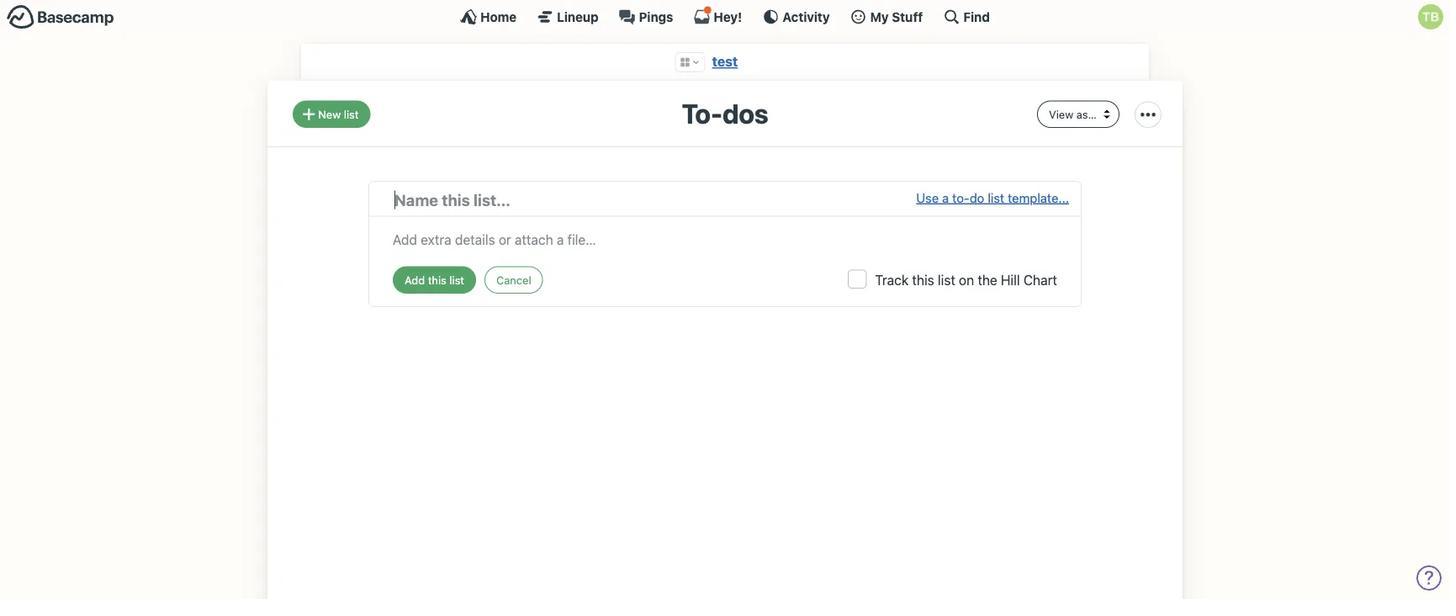 Task type: vqa. For each thing, say whether or not it's contained in the screenshot.
'To-dos'
yes



Task type: locate. For each thing, give the bounding box(es) containing it.
hey!
[[714, 9, 743, 24]]

list inside use a to-do list template... link
[[988, 190, 1005, 205]]

main element
[[0, 0, 1451, 33]]

dos
[[723, 97, 769, 129]]

view as… button
[[1038, 100, 1120, 128]]

None text field
[[393, 225, 1058, 249]]

2 horizontal spatial list
[[988, 190, 1005, 205]]

0 horizontal spatial list
[[344, 108, 359, 120]]

test
[[713, 53, 738, 69]]

find button
[[944, 8, 990, 25]]

my
[[871, 9, 889, 24]]

new list
[[318, 108, 359, 120]]

list
[[344, 108, 359, 120], [988, 190, 1005, 205], [938, 272, 956, 288]]

use
[[917, 190, 939, 205]]

stuff
[[892, 9, 923, 24]]

track
[[875, 272, 909, 288]]

None submit
[[393, 266, 476, 294]]

0 vertical spatial list
[[344, 108, 359, 120]]

switch accounts image
[[7, 4, 114, 30]]

as…
[[1077, 108, 1097, 120]]

this
[[913, 272, 935, 288]]

list right do on the top of the page
[[988, 190, 1005, 205]]

pings
[[639, 9, 674, 24]]

list right new
[[344, 108, 359, 120]]

a
[[943, 190, 949, 205]]

on
[[959, 272, 975, 288]]

view as…
[[1049, 108, 1097, 120]]

Name this list… text field
[[395, 188, 917, 212]]

1 vertical spatial list
[[988, 190, 1005, 205]]

1 horizontal spatial list
[[938, 272, 956, 288]]

activity
[[783, 9, 830, 24]]

find
[[964, 9, 990, 24]]

pings button
[[619, 8, 674, 25]]

list left on
[[938, 272, 956, 288]]

to-
[[682, 97, 723, 129]]

cancel button
[[485, 266, 543, 294]]



Task type: describe. For each thing, give the bounding box(es) containing it.
test link
[[713, 53, 738, 69]]

tim burton image
[[1419, 4, 1444, 29]]

track this list on the hill chart
[[875, 272, 1058, 288]]

new list link
[[293, 100, 371, 128]]

home link
[[460, 8, 517, 25]]

hey! button
[[694, 6, 743, 25]]

new
[[318, 108, 341, 120]]

home
[[481, 9, 517, 24]]

template...
[[1008, 190, 1070, 205]]

my stuff
[[871, 9, 923, 24]]

do
[[970, 190, 985, 205]]

to-dos
[[682, 97, 769, 129]]

to-
[[953, 190, 970, 205]]

view
[[1049, 108, 1074, 120]]

hill chart
[[1001, 272, 1058, 288]]

lineup link
[[537, 8, 599, 25]]

activity link
[[763, 8, 830, 25]]

list inside new list link
[[344, 108, 359, 120]]

use a to-do list template...
[[917, 190, 1070, 205]]

my stuff button
[[850, 8, 923, 25]]

use a to-do list template... link
[[917, 188, 1070, 212]]

2 vertical spatial list
[[938, 272, 956, 288]]

lineup
[[557, 9, 599, 24]]

the
[[978, 272, 998, 288]]

cancel
[[497, 273, 532, 286]]



